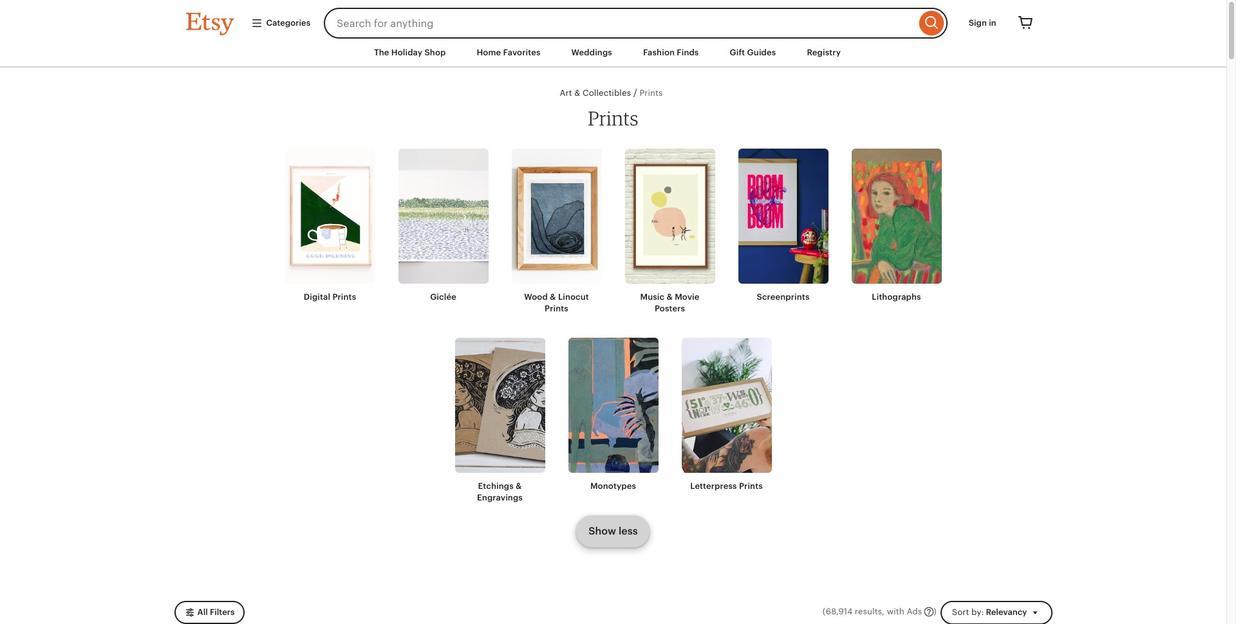 Task type: vqa. For each thing, say whether or not it's contained in the screenshot.
Him for
no



Task type: locate. For each thing, give the bounding box(es) containing it.
&
[[574, 88, 580, 98], [550, 292, 556, 302], [667, 292, 673, 302], [516, 482, 522, 491]]

relevancy
[[986, 608, 1027, 617]]

fashion
[[643, 48, 675, 57]]

prints
[[640, 88, 663, 98], [588, 106, 639, 130], [333, 292, 356, 302], [545, 304, 569, 314], [739, 482, 763, 491]]

giclée link
[[398, 149, 488, 303]]

finds
[[677, 48, 699, 57]]

categories button
[[241, 12, 320, 35]]

shop
[[425, 48, 446, 57]]

banner
[[163, 0, 1064, 39]]

sort
[[952, 608, 969, 617]]

wood & linocut prints link
[[512, 149, 602, 315]]

favorites
[[503, 48, 541, 57]]

prints down linocut
[[545, 304, 569, 314]]

& up posters at right
[[667, 292, 673, 302]]

less
[[619, 525, 638, 537]]

posters
[[655, 304, 685, 314]]

prints right letterpress
[[739, 482, 763, 491]]

show
[[589, 525, 616, 537]]

monotypes
[[590, 482, 636, 491]]

etchings
[[478, 482, 514, 491]]

by:
[[972, 608, 984, 617]]

& inside art & collectibles / prints
[[574, 88, 580, 98]]

letterpress prints link
[[682, 338, 772, 493]]

prints right "/"
[[640, 88, 663, 98]]

(
[[823, 607, 826, 617]]

weddings link
[[562, 41, 622, 65]]

& inside the wood & linocut prints
[[550, 292, 556, 302]]

movie
[[675, 292, 700, 302]]

banner containing categories
[[163, 0, 1064, 39]]

art & collectibles link
[[560, 88, 631, 98]]

letterpress prints
[[690, 482, 763, 491]]

& inside music & movie posters
[[667, 292, 673, 302]]

results,
[[855, 607, 885, 617]]

art
[[560, 88, 572, 98]]

prints right digital
[[333, 292, 356, 302]]

& right wood
[[550, 292, 556, 302]]

digital
[[304, 292, 330, 302]]

None search field
[[324, 8, 948, 39]]

letterpress
[[690, 482, 737, 491]]

sign in button
[[959, 12, 1006, 35]]

music & movie posters link
[[625, 149, 715, 315]]

/
[[634, 88, 637, 98]]

guides
[[747, 48, 776, 57]]

& inside etchings & engravings
[[516, 482, 522, 491]]

& up engravings
[[516, 482, 522, 491]]

art & collectibles / prints
[[560, 88, 663, 98]]

the
[[374, 48, 389, 57]]

sort by: relevancy
[[952, 608, 1027, 617]]

fashion finds link
[[634, 41, 709, 65]]

& right art
[[574, 88, 580, 98]]

with ads
[[887, 607, 922, 617]]

screenprints
[[757, 292, 810, 302]]

menu bar
[[163, 39, 1064, 68]]

lithographs link
[[852, 149, 942, 303]]

screenprints link
[[738, 149, 828, 303]]

prints inside art & collectibles / prints
[[640, 88, 663, 98]]

digital prints
[[304, 292, 356, 302]]

sign in
[[969, 18, 996, 28]]

collectibles
[[583, 88, 631, 98]]

68,914
[[826, 607, 853, 617]]

etchings & engravings link
[[455, 338, 545, 505]]



Task type: describe. For each thing, give the bounding box(es) containing it.
all filters
[[197, 608, 235, 617]]

giclée
[[430, 292, 456, 302]]

registry
[[807, 48, 841, 57]]

& for prints
[[550, 292, 556, 302]]

holiday
[[391, 48, 423, 57]]

the holiday shop link
[[364, 41, 456, 65]]

fashion finds
[[643, 48, 699, 57]]

music & movie posters
[[640, 292, 700, 314]]

gift guides
[[730, 48, 776, 57]]

home
[[477, 48, 501, 57]]

all filters button
[[174, 601, 244, 625]]

music
[[640, 292, 665, 302]]

wood & linocut prints
[[524, 292, 589, 314]]

registry link
[[797, 41, 851, 65]]

home favorites
[[477, 48, 541, 57]]

home favorites link
[[467, 41, 550, 65]]

menu bar containing the holiday shop
[[163, 39, 1064, 68]]

weddings
[[572, 48, 612, 57]]

with
[[887, 607, 905, 617]]

gift guides link
[[720, 41, 786, 65]]

linocut
[[558, 292, 589, 302]]

in
[[989, 18, 996, 28]]

show less button
[[577, 516, 649, 547]]

)
[[934, 607, 937, 617]]

show less
[[589, 525, 638, 537]]

ads
[[907, 607, 922, 617]]

( 68,914 results,
[[823, 607, 885, 617]]

sign
[[969, 18, 987, 28]]

prints down art & collectibles / prints
[[588, 106, 639, 130]]

categories
[[266, 18, 310, 28]]

gift
[[730, 48, 745, 57]]

etchings & engravings
[[477, 482, 523, 503]]

wood
[[524, 292, 548, 302]]

& for posters
[[667, 292, 673, 302]]

engravings
[[477, 493, 523, 503]]

monotypes link
[[568, 338, 658, 493]]

all
[[197, 608, 208, 617]]

digital prints link
[[285, 149, 375, 303]]

Search for anything text field
[[324, 8, 916, 39]]

the holiday shop
[[374, 48, 446, 57]]

prints inside the wood & linocut prints
[[545, 304, 569, 314]]

filters
[[210, 608, 235, 617]]

& for /
[[574, 88, 580, 98]]

lithographs
[[872, 292, 921, 302]]



